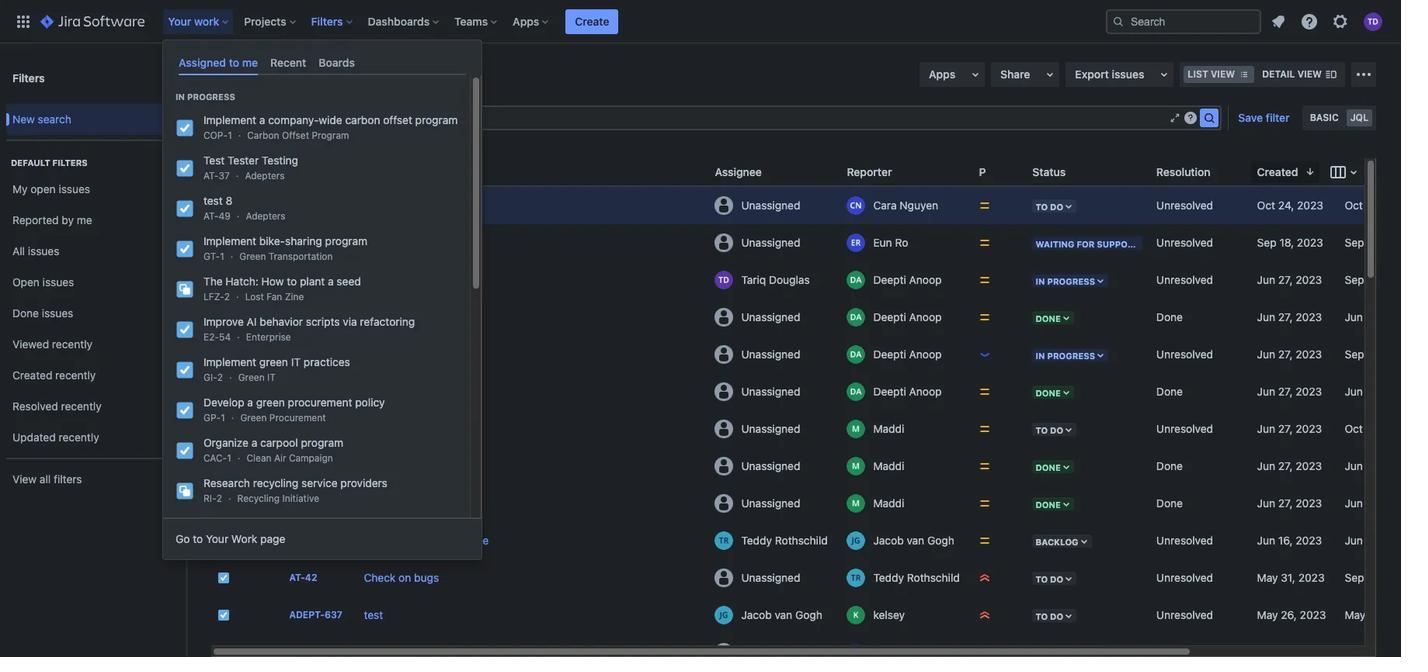 Task type: locate. For each thing, give the bounding box(es) containing it.
0 horizontal spatial carbon
[[345, 114, 380, 127]]

10 row from the top
[[211, 523, 1401, 560]]

0 horizontal spatial created
[[12, 369, 52, 382]]

1 horizontal spatial it
[[291, 356, 301, 369]]

3 jun 27, 202 from the top
[[1345, 460, 1401, 473]]

green up the green it
[[259, 356, 288, 369]]

24, down updated button at the right
[[1366, 199, 1382, 212]]

it down implement green it practices
[[267, 372, 276, 384]]

1 horizontal spatial teddy
[[873, 572, 904, 585]]

research recycling service providers
[[203, 477, 387, 490]]

1 vertical spatial see
[[364, 534, 382, 548]]

green up green procurement
[[256, 396, 285, 409]]

8 row from the top
[[211, 448, 1401, 485]]

issues up viewed recently
[[42, 306, 73, 320]]

3 deepti anoop from the top
[[873, 348, 942, 361]]

oct down "chevron down icon"
[[1345, 199, 1363, 212]]

may 31, 2023
[[1257, 572, 1325, 585]]

8 unresolved from the top
[[1156, 609, 1213, 622]]

adepters for tester
[[245, 170, 285, 182]]

2 vertical spatial implement
[[203, 356, 256, 369]]

created recently
[[12, 369, 96, 382]]

test link right procurement
[[364, 385, 383, 398]]

0 vertical spatial apps
[[513, 14, 539, 28]]

5 task image from the top
[[217, 572, 230, 585]]

0 vertical spatial see
[[438, 236, 456, 249]]

search
[[38, 112, 71, 126]]

drag column image inside status button
[[1026, 163, 1045, 181]]

adept-637
[[289, 610, 342, 622]]

drag column image inside the resolution button
[[1150, 163, 1169, 181]]

1 drag column image from the left
[[709, 163, 727, 181]]

to right assigned in the top left of the page
[[229, 56, 239, 69]]

see right the you
[[438, 236, 456, 249]]

0 horizontal spatial teddy rothschild
[[741, 534, 828, 548]]

1 horizontal spatial 49
[[305, 274, 318, 286]]

3 drag column image from the left
[[1150, 163, 1169, 181]]

0 horizontal spatial your
[[168, 14, 191, 28]]

apps right "teams" dropdown button
[[513, 14, 539, 28]]

at- for at-43 link
[[289, 498, 305, 510]]

4 jun 27, 202 from the top
[[1345, 497, 1401, 510]]

may 26, 2023
[[1257, 609, 1326, 622]]

at-49
[[203, 211, 231, 222], [289, 274, 318, 286]]

default filters group
[[6, 141, 180, 458]]

drag column image down 'jql query' field
[[709, 163, 727, 181]]

drag column image
[[709, 163, 727, 181], [1026, 163, 1045, 181]]

1 horizontal spatial created
[[1257, 165, 1298, 178]]

highest image
[[979, 572, 991, 585]]

a for green
[[247, 396, 253, 409]]

view right detail
[[1297, 68, 1322, 80]]

updated up oct 24, 202 on the right top of page
[[1345, 165, 1389, 178]]

recently for updated recently
[[59, 431, 99, 444]]

drag column image inside assignee button
[[709, 163, 727, 181]]

your left work
[[206, 533, 228, 546]]

primary element
[[9, 0, 1106, 43]]

offset
[[282, 130, 309, 141]]

implement bike-sharing program
[[203, 235, 368, 248]]

may for may 26, 2023
[[1257, 609, 1278, 622]]

green down bike-
[[239, 251, 266, 263]]

this?
[[459, 236, 482, 249]]

sep up the may 26, 202
[[1345, 572, 1364, 585]]

1 horizontal spatial 18,
[[1367, 236, 1382, 249]]

0 vertical spatial it
[[291, 356, 301, 369]]

create button
[[566, 9, 619, 34]]

1 vertical spatial gogh
[[795, 609, 822, 622]]

test link
[[364, 385, 383, 398], [364, 609, 383, 622]]

sort in ascending order image
[[992, 166, 1005, 178]]

2023 for at-48
[[1296, 311, 1322, 324]]

carpool
[[260, 437, 298, 450]]

1 vertical spatial program
[[325, 235, 368, 248]]

unresolved for at-49
[[1156, 273, 1213, 287]]

49 down transportation
[[305, 274, 318, 286]]

organize
[[203, 437, 248, 450]]

at- for at-45 link
[[289, 424, 305, 435]]

4 drag column image from the left
[[1251, 163, 1270, 181]]

1 horizontal spatial carbon
[[391, 199, 426, 212]]

2023 for at-45
[[1296, 422, 1322, 436]]

via
[[343, 315, 357, 329]]

filters up my open issues
[[52, 158, 88, 168]]

sep for hhv-1
[[1345, 236, 1364, 249]]

0 vertical spatial jacob van gogh
[[873, 534, 954, 548]]

recently for viewed recently
[[52, 338, 92, 351]]

1 up transportation
[[314, 237, 319, 249]]

green right "epic" icon
[[240, 413, 267, 424]]

1 right card
[[389, 497, 394, 510]]

implement for implement bike-sharing program
[[203, 235, 256, 248]]

improve ai behavior scripts via refactoring
[[203, 315, 415, 329]]

1 horizontal spatial drag column image
[[1026, 163, 1045, 181]]

medium image for issue
[[979, 461, 991, 473]]

test up at-37
[[203, 154, 225, 167]]

apps left the open pluggable items dropdown image
[[929, 68, 955, 81]]

202 for at-47
[[1386, 348, 1401, 361]]

1 vertical spatial created
[[12, 369, 52, 382]]

me
[[242, 56, 258, 69], [77, 213, 92, 226]]

2023 for at-49
[[1296, 273, 1322, 287]]

7 row from the top
[[211, 411, 1401, 448]]

carbon right wide
[[345, 114, 380, 127]]

sep down oct 24, 2023
[[1257, 236, 1277, 249]]

1 up tester
[[228, 130, 232, 141]]

7 unassigned from the top
[[741, 460, 800, 473]]

open export issues dropdown image
[[1155, 65, 1174, 84]]

1 vertical spatial to
[[287, 275, 297, 288]]

search image
[[1200, 109, 1219, 127]]

may right may 26, 2023
[[1345, 609, 1366, 622]]

sort in ascending order image
[[768, 166, 780, 178], [1072, 166, 1084, 178]]

3 anoop from the top
[[909, 348, 942, 361]]

task image
[[217, 311, 230, 324]]

202 for adept-637
[[1387, 609, 1401, 622]]

program for implement bike-sharing program
[[325, 235, 368, 248]]

1 vertical spatial filters
[[54, 473, 82, 486]]

3 implement from the top
[[203, 356, 256, 369]]

carbon right build
[[391, 199, 426, 212]]

1 vertical spatial at-49
[[289, 274, 318, 286]]

test for test - can you see this?
[[364, 236, 385, 249]]

2 drag column image from the left
[[973, 163, 991, 181]]

2 jun 27, 2023 from the top
[[1257, 311, 1322, 324]]

0 vertical spatial updated
[[1345, 165, 1389, 178]]

issues right the open
[[42, 275, 74, 289]]

0 horizontal spatial it
[[267, 372, 276, 384]]

apps inside button
[[929, 68, 955, 81]]

5 medium image from the top
[[979, 498, 991, 510]]

apps
[[513, 14, 539, 28], [929, 68, 955, 81]]

list view
[[1188, 68, 1235, 80]]

11 row from the top
[[211, 560, 1401, 597]]

1 vertical spatial carbon
[[391, 199, 426, 212]]

issues for done issues
[[42, 306, 73, 320]]

1 medium image from the top
[[979, 200, 991, 212]]

adepters
[[245, 170, 285, 182], [246, 211, 285, 222]]

test link for jacob van gogh
[[364, 609, 383, 622]]

1 deepti from the top
[[873, 273, 906, 287]]

sep 22, 202 down sep 18, 202
[[1345, 273, 1401, 287]]

jun 27, 202 down sep 18, 202
[[1345, 311, 1401, 324]]

1 horizontal spatial 26,
[[1369, 609, 1384, 622]]

0 horizontal spatial view
[[1211, 68, 1235, 80]]

1 for cac-1
[[227, 453, 231, 465]]

0 horizontal spatial drag column image
[[709, 163, 727, 181]]

1 sep 22, 202 from the top
[[1345, 273, 1401, 287]]

0 vertical spatial 49
[[219, 211, 231, 222]]

0 vertical spatial test
[[203, 154, 225, 167]]

jun 27, 2023 for 48
[[1257, 311, 1322, 324]]

0 vertical spatial filters
[[311, 14, 343, 28]]

implement up cop-1
[[203, 114, 256, 127]]

may down may 31, 2023
[[1257, 609, 1278, 622]]

7 unresolved from the top
[[1156, 572, 1213, 585]]

6 medium image from the top
[[979, 535, 991, 548]]

24, for 2023
[[1278, 199, 1294, 212]]

22, for 47
[[1367, 348, 1383, 361]]

teddy rothschild
[[741, 534, 828, 548], [873, 572, 960, 585]]

your work button
[[163, 9, 235, 34]]

0 horizontal spatial teddy
[[741, 534, 772, 548]]

adepters up bike-
[[246, 211, 285, 222]]

1 down email request image on the left top of the page
[[220, 251, 224, 263]]

2 drag column image from the left
[[1026, 163, 1045, 181]]

0 horizontal spatial gogh
[[795, 609, 822, 622]]

export issues
[[1075, 68, 1144, 81]]

may left 31,
[[1257, 572, 1278, 585]]

all issues
[[12, 244, 59, 258]]

new search group
[[6, 99, 180, 140]]

2 deepti from the top
[[873, 311, 906, 324]]

test link for unassigned
[[364, 385, 383, 398]]

test link down check
[[364, 609, 383, 622]]

program down 45
[[301, 437, 343, 450]]

0 vertical spatial test link
[[364, 385, 383, 398]]

save filter button
[[1229, 106, 1299, 130]]

1 vertical spatial updated
[[12, 431, 56, 444]]

tab list
[[172, 50, 472, 75]]

1 for cop-1
[[228, 130, 232, 141]]

at-49 up zine
[[289, 274, 318, 286]]

sort in ascending order image right status
[[1072, 166, 1084, 178]]

at-49 link
[[289, 274, 318, 286]]

3 unassigned from the top
[[741, 311, 800, 324]]

1 26, from the left
[[1281, 609, 1297, 622]]

2 horizontal spatial to
[[287, 275, 297, 288]]

to up zine
[[287, 275, 297, 288]]

1 vertical spatial jacob
[[741, 609, 772, 622]]

a up carbon
[[259, 114, 265, 127]]

1 jun 27, 202 from the top
[[1345, 311, 1401, 324]]

sep 22, 202 up the may 26, 202
[[1345, 572, 1401, 585]]

sep down sep 18, 202
[[1345, 273, 1364, 287]]

1 vertical spatial me
[[77, 213, 92, 226]]

updated for updated
[[1345, 165, 1389, 178]]

0 horizontal spatial me
[[77, 213, 92, 226]]

2 view from the left
[[1297, 68, 1322, 80]]

sep for at-42
[[1345, 572, 1364, 585]]

1 vertical spatial it
[[267, 372, 276, 384]]

implement green it practices
[[203, 356, 350, 369]]

6 jun 27, 2023 from the top
[[1257, 460, 1322, 473]]

2 vertical spatial maddi
[[873, 497, 904, 510]]

assigned to me
[[179, 56, 258, 69]]

2 sep 22, 202 from the top
[[1345, 348, 1401, 361]]

oct down created button at the top right of page
[[1257, 199, 1275, 212]]

1 unassigned from the top
[[741, 199, 800, 212]]

0 vertical spatial adepters
[[245, 170, 285, 182]]

sep
[[1257, 236, 1277, 249], [1345, 236, 1364, 249], [1345, 273, 1364, 287], [1345, 348, 1364, 361], [1345, 572, 1364, 585]]

implement up "gt-1" at top left
[[203, 235, 256, 248]]

a for carpool
[[251, 437, 257, 450]]

5 unassigned from the top
[[741, 385, 800, 398]]

unresolved
[[1156, 199, 1213, 212], [1156, 236, 1213, 249], [1156, 273, 1213, 287], [1156, 348, 1213, 361], [1156, 422, 1213, 436], [1156, 534, 1213, 548], [1156, 572, 1213, 585], [1156, 609, 1213, 622]]

2 26, from the left
[[1369, 609, 1384, 622]]

2 up subtask icon
[[217, 372, 223, 384]]

open
[[31, 182, 56, 195]]

editor image
[[1169, 112, 1182, 124]]

4 row from the top
[[211, 299, 1401, 336]]

2 vertical spatial to
[[193, 533, 203, 546]]

drag column image inside reporter button
[[841, 163, 859, 181]]

2 deepti anoop from the top
[[873, 311, 942, 324]]

0 vertical spatial at-49
[[203, 211, 231, 222]]

0 vertical spatial carbon
[[345, 114, 380, 127]]

filters right all
[[54, 473, 82, 486]]

calculator
[[429, 199, 479, 212]]

1 vertical spatial green
[[238, 372, 265, 384]]

medium image
[[979, 200, 991, 212], [979, 237, 991, 249], [979, 274, 991, 287], [979, 386, 991, 398], [979, 498, 991, 510], [979, 535, 991, 548]]

1 horizontal spatial see
[[438, 236, 456, 249]]

sep for at-47
[[1345, 348, 1364, 361]]

drag column image inside created button
[[1251, 163, 1270, 181]]

me right by
[[77, 213, 92, 226]]

lost fan zine
[[245, 291, 304, 303]]

0 vertical spatial created
[[1257, 165, 1298, 178]]

reporter button
[[841, 161, 917, 183]]

22, for 42
[[1367, 572, 1383, 585]]

0 vertical spatial green
[[239, 251, 266, 263]]

task image
[[217, 274, 230, 287], [217, 349, 230, 361], [217, 498, 230, 510], [217, 535, 230, 548], [217, 572, 230, 585], [217, 610, 230, 622]]

unassigned for issue
[[741, 460, 800, 473]]

see left into
[[364, 534, 382, 548]]

oct
[[1257, 199, 1275, 212], [1345, 199, 1363, 212], [1345, 422, 1363, 436]]

to inside "tab list"
[[229, 56, 239, 69]]

recently for resolved recently
[[61, 400, 102, 413]]

unassigned for build carbon calculator
[[741, 199, 800, 212]]

recently for created recently
[[55, 369, 96, 382]]

0 vertical spatial sep 22, 202
[[1345, 273, 1401, 287]]

offset
[[383, 114, 412, 127]]

view all filters
[[12, 473, 82, 486]]

4 jun 27, 2023 from the top
[[1257, 385, 1322, 398]]

1 horizontal spatial at-49
[[289, 274, 318, 286]]

unassigned for test - can you see this?
[[741, 236, 800, 249]]

highest image
[[979, 610, 991, 622]]

1 vertical spatial maddi
[[873, 460, 904, 473]]

jacob
[[873, 534, 904, 548], [741, 609, 772, 622]]

1 horizontal spatial updated
[[1345, 165, 1389, 178]]

1 row from the top
[[211, 187, 1401, 224]]

37
[[219, 170, 230, 182]]

9 unassigned from the top
[[741, 572, 800, 585]]

1 horizontal spatial jacob van gogh
[[873, 534, 954, 548]]

hhv-1 link
[[289, 237, 319, 249]]

scripts
[[306, 315, 340, 329]]

your inside popup button
[[168, 14, 191, 28]]

0 horizontal spatial rothschild
[[775, 534, 828, 548]]

18, down oct 24, 202 on the right top of page
[[1367, 236, 1382, 249]]

1 unresolved from the top
[[1156, 199, 1213, 212]]

2 up task icon
[[224, 291, 230, 303]]

1 vertical spatial adepters
[[246, 211, 285, 222]]

drag column image for created
[[1251, 163, 1270, 181]]

row
[[211, 187, 1401, 224], [211, 224, 1401, 262], [211, 262, 1401, 299], [211, 299, 1401, 336], [211, 336, 1401, 374], [211, 374, 1401, 411], [211, 411, 1401, 448], [211, 448, 1401, 485], [211, 485, 1401, 523], [211, 523, 1401, 560], [211, 560, 1401, 597], [211, 597, 1401, 635], [211, 635, 1401, 658]]

reported
[[12, 213, 59, 226]]

recently down resolved recently link
[[59, 431, 99, 444]]

resolved
[[12, 400, 58, 413]]

air
[[274, 453, 286, 465]]

sort in ascending order image right assignee
[[768, 166, 780, 178]]

gi-
[[203, 372, 217, 384]]

develop a green procurement policy
[[203, 396, 385, 409]]

filters up new
[[12, 71, 45, 84]]

jira software image
[[40, 12, 145, 31], [40, 12, 145, 31]]

45
[[305, 424, 317, 435]]

row containing tariq douglas
[[211, 262, 1401, 299]]

program up seed
[[325, 235, 368, 248]]

unresolved for at-45
[[1156, 422, 1213, 436]]

3 sep 22, 202 from the top
[[1345, 572, 1401, 585]]

may 26, 202
[[1345, 609, 1401, 622]]

row containing test - can you see this?
[[211, 224, 1401, 262]]

1 implement from the top
[[203, 114, 256, 127]]

row containing see into the spider-verse
[[211, 523, 1401, 560]]

deepti anoop
[[873, 273, 942, 287], [873, 311, 942, 324], [873, 348, 942, 361], [873, 385, 942, 398]]

3 medium image from the top
[[979, 461, 991, 473]]

rothschild
[[775, 534, 828, 548], [907, 572, 960, 585]]

7
[[386, 311, 392, 324]]

0 vertical spatial your
[[168, 14, 191, 28]]

gp-
[[203, 413, 221, 424]]

refactoring
[[360, 315, 415, 329]]

1 vertical spatial teddy
[[873, 572, 904, 585]]

2 unresolved from the top
[[1156, 236, 1213, 249]]

1 horizontal spatial to
[[229, 56, 239, 69]]

zine
[[285, 291, 304, 303]]

0 vertical spatial maddi
[[873, 422, 904, 436]]

view right 'list'
[[1211, 68, 1235, 80]]

1 vertical spatial medium image
[[979, 423, 991, 436]]

2 anoop from the top
[[909, 311, 942, 324]]

2 maddi from the top
[[873, 460, 904, 473]]

all
[[12, 244, 25, 258]]

2 medium image from the top
[[979, 237, 991, 249]]

unassigned for test 7
[[741, 311, 800, 324]]

created left sorted in descending order icon
[[1257, 165, 1298, 178]]

0 vertical spatial to
[[229, 56, 239, 69]]

26, for 202
[[1369, 609, 1384, 622]]

2 vertical spatial 2
[[216, 493, 222, 505]]

202 for at-44
[[1383, 460, 1401, 473]]

49 down 8
[[219, 211, 231, 222]]

a up clean
[[251, 437, 257, 450]]

1 24, from the left
[[1278, 199, 1294, 212]]

assigned
[[179, 56, 226, 69]]

1 sort in ascending order image from the left
[[768, 166, 780, 178]]

2 jun 27, 202 from the top
[[1345, 385, 1401, 398]]

me inside reported by me link
[[77, 213, 92, 226]]

3 maddi from the top
[[873, 497, 904, 510]]

your profile and settings image
[[1364, 12, 1382, 31]]

issues right open at the left top
[[59, 182, 90, 195]]

0 horizontal spatial 18,
[[1279, 236, 1294, 249]]

subtask image
[[217, 386, 230, 398]]

2 test link from the top
[[364, 609, 383, 622]]

0 horizontal spatial apps
[[513, 14, 539, 28]]

jun 27, 202 down the oct 2, 2023
[[1345, 460, 1401, 473]]

your left "work"
[[168, 14, 191, 28]]

1 vertical spatial jacob van gogh
[[741, 609, 822, 622]]

2 row from the top
[[211, 224, 1401, 262]]

jun 27, 2023 for 45
[[1257, 422, 1322, 436]]

cop-1
[[203, 130, 232, 141]]

a down the green it
[[247, 396, 253, 409]]

green down implement green it practices
[[238, 372, 265, 384]]

task image for test
[[217, 610, 230, 622]]

0 vertical spatial gogh
[[927, 534, 954, 548]]

4 task image from the top
[[217, 535, 230, 548]]

12 row from the top
[[211, 597, 1401, 635]]

douglas
[[769, 273, 810, 287]]

2 down research
[[216, 493, 222, 505]]

issues right all on the top left
[[28, 244, 59, 258]]

2 implement from the top
[[203, 235, 256, 248]]

2 vertical spatial medium image
[[979, 461, 991, 473]]

recently down the created recently link
[[61, 400, 102, 413]]

created inside button
[[1257, 165, 1298, 178]]

7 jun 27, 2023 from the top
[[1257, 497, 1322, 510]]

at- for at-42 link
[[289, 573, 305, 584]]

task image for card 1
[[217, 498, 230, 510]]

maddi for issue
[[873, 460, 904, 473]]

at-49 down test 8
[[203, 211, 231, 222]]

8 unassigned from the top
[[741, 497, 800, 510]]

test
[[203, 194, 223, 208], [364, 311, 383, 324], [364, 385, 383, 398], [364, 609, 383, 622]]

3 medium image from the top
[[979, 274, 991, 287]]

3 task image from the top
[[217, 498, 230, 510]]

issues inside button
[[1112, 68, 1144, 81]]

0 horizontal spatial 24,
[[1278, 199, 1294, 212]]

chevron down icon image
[[1344, 163, 1363, 182]]

filters up boards
[[311, 14, 343, 28]]

your
[[168, 14, 191, 28], [206, 533, 228, 546]]

may for may 26, 202
[[1345, 609, 1366, 622]]

detail
[[1262, 68, 1295, 80]]

6 unassigned from the top
[[741, 422, 800, 436]]

0 vertical spatial jacob
[[873, 534, 904, 548]]

3 jun 27, 2023 from the top
[[1257, 348, 1322, 361]]

1 vertical spatial test
[[364, 236, 385, 249]]

at- for at-47 link
[[289, 349, 305, 361]]

1 task image from the top
[[217, 274, 230, 287]]

1 vertical spatial filters
[[12, 71, 45, 84]]

apps button
[[920, 62, 985, 87]]

created inside default filters group
[[12, 369, 52, 382]]

1 18, from the left
[[1279, 236, 1294, 249]]

program right offset at the top
[[415, 114, 458, 127]]

implement up gi-2
[[203, 356, 256, 369]]

1 horizontal spatial test
[[364, 236, 385, 249]]

a left seed
[[328, 275, 334, 288]]

updated inside default filters group
[[12, 431, 56, 444]]

24, down created button at the top right of page
[[1278, 199, 1294, 212]]

sep 22, 202 up the oct 2, 2023
[[1345, 348, 1401, 361]]

1 drag column image from the left
[[841, 163, 859, 181]]

1 test link from the top
[[364, 385, 383, 398]]

0 horizontal spatial 26,
[[1281, 609, 1297, 622]]

5 row from the top
[[211, 336, 1401, 374]]

lfz-2
[[203, 291, 230, 303]]

1 jun 27, 2023 from the top
[[1257, 273, 1322, 287]]

to
[[229, 56, 239, 69], [287, 275, 297, 288], [193, 533, 203, 546]]

jun 27, 202 up "jun 22, 202"
[[1345, 497, 1401, 510]]

1 vertical spatial teddy rothschild
[[873, 572, 960, 585]]

1 vertical spatial van
[[775, 609, 792, 622]]

1 down the develop
[[221, 413, 225, 424]]

sep up the oct 2, 2023
[[1345, 348, 1364, 361]]

created down viewed at bottom left
[[12, 369, 52, 382]]

0 horizontal spatial sort in ascending order image
[[768, 166, 780, 178]]

2 unassigned from the top
[[741, 236, 800, 249]]

48
[[305, 312, 318, 323]]

26, down "jun 22, 202"
[[1369, 609, 1384, 622]]

apps inside popup button
[[513, 14, 539, 28]]

JQL query field
[[213, 107, 1169, 129]]

2 sort in ascending order image from the left
[[1072, 166, 1084, 178]]

drag column image
[[841, 163, 859, 181], [973, 163, 991, 181], [1150, 163, 1169, 181], [1251, 163, 1270, 181]]

26, down 31,
[[1281, 609, 1297, 622]]

it left 47
[[291, 356, 301, 369]]

banner
[[0, 0, 1401, 43]]

4 unresolved from the top
[[1156, 348, 1213, 361]]

oct for oct 24, 202
[[1345, 199, 1363, 212]]

2 24, from the left
[[1366, 199, 1382, 212]]

oct 2, 2023
[[1345, 422, 1401, 436]]

to right go
[[193, 533, 203, 546]]

may
[[1257, 572, 1278, 585], [1257, 609, 1278, 622], [1345, 609, 1366, 622]]

assignee
[[715, 165, 762, 178]]

at- for at-44 link
[[289, 461, 305, 473]]

medium image
[[979, 311, 991, 324], [979, 423, 991, 436], [979, 461, 991, 473]]

deepti anoop for at-48
[[873, 311, 942, 324]]

check on bugs
[[364, 572, 439, 585]]

0 vertical spatial teddy
[[741, 534, 772, 548]]

test left -
[[364, 236, 385, 249]]

appswitcher icon image
[[14, 12, 33, 31]]

viewed recently link
[[6, 329, 180, 360]]

updated down resolved
[[12, 431, 56, 444]]

filters inside group
[[52, 158, 88, 168]]

implement a company-wide carbon offset program
[[203, 114, 458, 127]]

notifications image
[[1269, 12, 1288, 31]]

detail view
[[1262, 68, 1322, 80]]

jun 27, 202 for issue
[[1345, 460, 1401, 473]]

1 vertical spatial rothschild
[[907, 572, 960, 585]]

drag column image right sort in ascending order image in the right top of the page
[[1026, 163, 1045, 181]]

0 horizontal spatial at-49
[[203, 211, 231, 222]]

5 jun 27, 2023 from the top
[[1257, 422, 1322, 436]]

1 down organize
[[227, 453, 231, 465]]

5 unresolved from the top
[[1156, 422, 1213, 436]]

0 horizontal spatial updated
[[12, 431, 56, 444]]

see into the spider-verse
[[364, 534, 489, 548]]

2 vertical spatial green
[[240, 413, 267, 424]]

1 anoop from the top
[[909, 273, 942, 287]]

1 vertical spatial 2
[[217, 372, 223, 384]]

1 vertical spatial sep 22, 202
[[1345, 348, 1401, 361]]

save filter
[[1238, 111, 1290, 124]]

oct left 2,
[[1345, 422, 1363, 436]]

jun 27, 202 up the oct 2, 2023
[[1345, 385, 1401, 398]]

sep down oct 24, 202 on the right top of page
[[1345, 236, 1364, 249]]

1 horizontal spatial sort in ascending order image
[[1072, 166, 1084, 178]]

18, down oct 24, 2023
[[1279, 236, 1294, 249]]

1 medium image from the top
[[979, 311, 991, 324]]

service
[[301, 477, 338, 490]]

resolution button
[[1150, 161, 1235, 183]]

deepti for at-48
[[873, 311, 906, 324]]

9 row from the top
[[211, 485, 1401, 523]]

issues right export
[[1112, 68, 1144, 81]]

test inside issues element
[[364, 236, 385, 249]]

syntax help image
[[1185, 112, 1197, 124]]

1 view from the left
[[1211, 68, 1235, 80]]

adepters down test tester testing
[[245, 170, 285, 182]]

2 18, from the left
[[1367, 236, 1382, 249]]

0 vertical spatial van
[[907, 534, 924, 548]]

jacob van gogh
[[873, 534, 954, 548], [741, 609, 822, 622]]

1 vertical spatial implement
[[203, 235, 256, 248]]

deepti
[[873, 273, 906, 287], [873, 311, 906, 324], [873, 348, 906, 361], [873, 385, 906, 398]]

0 horizontal spatial test
[[203, 154, 225, 167]]

1 deepti anoop from the top
[[873, 273, 942, 287]]

2023
[[1297, 199, 1323, 212], [1297, 236, 1323, 249], [1296, 273, 1322, 287], [1296, 311, 1322, 324], [1296, 348, 1322, 361], [1296, 385, 1322, 398], [1296, 422, 1322, 436], [1378, 422, 1401, 436], [1296, 460, 1322, 473], [1296, 497, 1322, 510], [1296, 534, 1322, 548], [1298, 572, 1325, 585], [1300, 609, 1326, 622]]

0 vertical spatial me
[[242, 56, 258, 69]]

6 task image from the top
[[217, 610, 230, 622]]

3 unresolved from the top
[[1156, 273, 1213, 287]]

ri-2
[[203, 493, 222, 505]]

a for company-
[[259, 114, 265, 127]]

24, for 202
[[1366, 199, 1382, 212]]

4 deepti anoop from the top
[[873, 385, 942, 398]]

updated inside button
[[1345, 165, 1389, 178]]

updated
[[1345, 165, 1389, 178], [12, 431, 56, 444]]

1 vertical spatial your
[[206, 533, 228, 546]]

2023 for hhv-1
[[1297, 236, 1323, 249]]

recently up created recently
[[52, 338, 92, 351]]

3 deepti from the top
[[873, 348, 906, 361]]

recently down viewed recently link
[[55, 369, 96, 382]]

1 horizontal spatial filters
[[311, 14, 343, 28]]

202 for at-49
[[1386, 273, 1401, 287]]

3 row from the top
[[211, 262, 1401, 299]]

jun 27, 2023 for 47
[[1257, 348, 1322, 361]]

me left "recent"
[[242, 56, 258, 69]]

0 horizontal spatial to
[[193, 533, 203, 546]]



Task type: vqa. For each thing, say whether or not it's contained in the screenshot.


Task type: describe. For each thing, give the bounding box(es) containing it.
help image
[[1300, 12, 1319, 31]]

work
[[194, 14, 219, 28]]

deepti for at-49
[[873, 273, 906, 287]]

updated recently
[[12, 431, 99, 444]]

new search link
[[6, 104, 180, 135]]

done for test 7
[[1156, 311, 1183, 324]]

test down check
[[364, 609, 383, 622]]

open issues
[[12, 275, 74, 289]]

jun 27, 202 for test 7
[[1345, 311, 1401, 324]]

teams
[[454, 14, 488, 28]]

1 horizontal spatial rothschild
[[907, 572, 960, 585]]

hatch:
[[226, 275, 259, 288]]

anoop for at-48
[[909, 311, 942, 324]]

card 1 link
[[364, 497, 394, 510]]

drag column image for resolution
[[1150, 163, 1169, 181]]

unassigned for test
[[741, 385, 800, 398]]

view for detail view
[[1297, 68, 1322, 80]]

deepti anoop for at-49
[[873, 273, 942, 287]]

at-37
[[203, 170, 230, 182]]

check on bugs link
[[364, 572, 439, 585]]

your work
[[168, 14, 219, 28]]

issues
[[211, 64, 263, 85]]

jql
[[1350, 112, 1368, 123]]

2023 for at-44
[[1296, 460, 1322, 473]]

deepti anoop for at-47
[[873, 348, 942, 361]]

1 maddi from the top
[[873, 422, 904, 436]]

4 unassigned from the top
[[741, 348, 800, 361]]

2 for implement
[[217, 372, 223, 384]]

subtask image
[[217, 461, 230, 473]]

1 horizontal spatial your
[[206, 533, 228, 546]]

jun 27, 202 for card 1
[[1345, 497, 1401, 510]]

gt-1
[[203, 251, 224, 263]]

unresolved for at-47
[[1156, 348, 1213, 361]]

procurement
[[269, 413, 326, 424]]

test for test tester testing
[[203, 154, 225, 167]]

at- for "at-48" link
[[289, 312, 305, 323]]

0 vertical spatial green
[[259, 356, 288, 369]]

1 horizontal spatial jacob
[[873, 534, 904, 548]]

behavior
[[260, 315, 303, 329]]

research
[[203, 477, 250, 490]]

green for a
[[240, 413, 267, 424]]

13 row from the top
[[211, 635, 1401, 658]]

0 horizontal spatial filters
[[12, 71, 45, 84]]

1 horizontal spatial van
[[907, 534, 924, 548]]

bike-
[[259, 235, 285, 248]]

create
[[575, 14, 609, 28]]

view all filters link
[[6, 464, 180, 495]]

email request image
[[217, 237, 230, 249]]

build carbon calculator link
[[364, 199, 479, 212]]

202 for at-43
[[1383, 497, 1401, 510]]

hhv-1
[[289, 237, 319, 249]]

page
[[260, 533, 285, 546]]

test - can you see this?
[[364, 236, 482, 249]]

issues for open issues
[[42, 275, 74, 289]]

43
[[305, 498, 317, 510]]

share
[[1000, 68, 1030, 81]]

2 medium image from the top
[[979, 423, 991, 436]]

go to your work page
[[176, 533, 285, 546]]

created recently link
[[6, 360, 180, 391]]

implement for implement a company-wide carbon offset program
[[203, 114, 256, 127]]

lfz-
[[203, 291, 224, 303]]

new
[[12, 112, 35, 126]]

jun 27, 2023 for 43
[[1257, 497, 1322, 510]]

wide
[[319, 114, 342, 127]]

tariq douglas
[[741, 273, 810, 287]]

at-45
[[289, 424, 317, 435]]

anoop for at-47
[[909, 348, 942, 361]]

adepters for 8
[[246, 211, 285, 222]]

settings image
[[1331, 12, 1350, 31]]

open share dialog image
[[1041, 65, 1060, 84]]

44
[[305, 461, 318, 473]]

done for test
[[1156, 385, 1183, 398]]

medium image for test 7
[[979, 311, 991, 324]]

2 for research
[[216, 493, 222, 505]]

to for go to your work page
[[193, 533, 203, 546]]

at-47 link
[[289, 349, 317, 361]]

0 vertical spatial rothschild
[[775, 534, 828, 548]]

202 for hhv-1
[[1385, 236, 1401, 249]]

unassigned for check on bugs
[[741, 572, 800, 585]]

implement for implement green it practices
[[203, 356, 256, 369]]

2 for the
[[224, 291, 230, 303]]

my
[[12, 182, 28, 195]]

4 deepti from the top
[[873, 385, 906, 398]]

resolved recently link
[[6, 391, 180, 422]]

me for assigned to me
[[242, 56, 258, 69]]

6 row from the top
[[211, 374, 1401, 411]]

ro
[[895, 236, 908, 249]]

see into the spider-verse link
[[364, 534, 489, 548]]

jun 27, 2023 for 44
[[1257, 460, 1322, 473]]

tab list containing assigned to me
[[172, 50, 472, 75]]

49 inside row
[[305, 274, 318, 286]]

epic image
[[217, 423, 230, 436]]

low image
[[979, 349, 991, 361]]

cac-1
[[203, 453, 231, 465]]

all issues link
[[6, 236, 180, 267]]

created for created recently
[[12, 369, 52, 382]]

0 horizontal spatial 49
[[219, 211, 231, 222]]

export
[[1075, 68, 1109, 81]]

hhv-
[[289, 237, 314, 249]]

to for assigned to me
[[229, 56, 239, 69]]

tester
[[228, 154, 259, 167]]

default
[[11, 158, 50, 168]]

view for list view
[[1211, 68, 1235, 80]]

board icon image
[[1329, 163, 1347, 182]]

you
[[417, 236, 435, 249]]

issues for export issues
[[1112, 68, 1144, 81]]

done issues
[[12, 306, 73, 320]]

unresolved for at-42
[[1156, 572, 1213, 585]]

practices
[[304, 356, 350, 369]]

test left 7
[[364, 311, 383, 324]]

my open issues
[[12, 182, 90, 195]]

0 horizontal spatial see
[[364, 534, 382, 548]]

banner containing your work
[[0, 0, 1401, 43]]

at-48 link
[[289, 312, 318, 323]]

1 horizontal spatial gogh
[[927, 534, 954, 548]]

54
[[219, 332, 231, 343]]

gi-2
[[203, 372, 223, 384]]

2023 for adept-637
[[1300, 609, 1326, 622]]

row containing build carbon calculator
[[211, 187, 1401, 224]]

card 1
[[364, 497, 394, 510]]

updated for updated recently
[[12, 431, 56, 444]]

done inside default filters group
[[12, 306, 39, 320]]

carbon inside row
[[391, 199, 426, 212]]

improve
[[203, 315, 244, 329]]

all
[[40, 473, 51, 486]]

test left 8
[[203, 194, 223, 208]]

row containing test 7
[[211, 299, 1401, 336]]

8
[[226, 194, 232, 208]]

oct for oct 2, 2023
[[1345, 422, 1363, 436]]

1 for hhv-1
[[314, 237, 319, 249]]

1 vertical spatial green
[[256, 396, 285, 409]]

check
[[364, 572, 396, 585]]

at-42
[[289, 573, 317, 584]]

6 unresolved from the top
[[1156, 534, 1213, 548]]

2 task image from the top
[[217, 349, 230, 361]]

develop
[[203, 396, 244, 409]]

jun 27, 2023 for 49
[[1257, 273, 1322, 287]]

oct 24, 2023
[[1257, 199, 1323, 212]]

sep 22, 202 for at-47
[[1345, 348, 1401, 361]]

row containing check on bugs
[[211, 560, 1401, 597]]

task image for see into the spider-verse
[[217, 535, 230, 548]]

unassigned for card 1
[[741, 497, 800, 510]]

nguyen
[[900, 199, 938, 212]]

test right procurement
[[364, 385, 383, 398]]

green procurement
[[240, 413, 326, 424]]

program for organize a carpool program
[[301, 437, 343, 450]]

0 vertical spatial teddy rothschild
[[741, 534, 828, 548]]

medium image for -
[[979, 237, 991, 249]]

transportation
[[269, 251, 333, 263]]

2023 for at-47
[[1296, 348, 1322, 361]]

at-47
[[289, 349, 317, 361]]

program
[[312, 130, 349, 141]]

in
[[176, 92, 185, 102]]

4 anoop from the top
[[909, 385, 942, 398]]

sep 18, 2023
[[1257, 236, 1323, 249]]

202 for at-48
[[1383, 311, 1401, 324]]

202 for at-42
[[1386, 572, 1401, 585]]

updated recently link
[[6, 422, 180, 454]]

status
[[1032, 165, 1066, 178]]

4 medium image from the top
[[979, 386, 991, 398]]

at-49 inside row
[[289, 274, 318, 286]]

export issues button
[[1066, 62, 1174, 87]]

import and bulk change issues; go back to the old issue search image
[[1354, 65, 1373, 84]]

search image
[[1112, 15, 1125, 28]]

18, for 2023
[[1279, 236, 1294, 249]]

reported by me link
[[6, 205, 180, 236]]

open pluggable items dropdown image
[[966, 65, 985, 84]]

sort in ascending order image for status
[[1072, 166, 1084, 178]]

filter
[[1266, 111, 1290, 124]]

unresolved for adept-637
[[1156, 609, 1213, 622]]

reporter
[[847, 165, 892, 178]]

maddi for card 1
[[873, 497, 904, 510]]

recycling initiative
[[237, 493, 319, 505]]

card
[[364, 497, 386, 510]]

at-44
[[289, 461, 318, 473]]

initiative
[[282, 493, 319, 505]]

cac-
[[203, 453, 227, 465]]

0 horizontal spatial van
[[775, 609, 792, 622]]

sep 22, 202 for at-49
[[1345, 273, 1401, 287]]

2023 for at-42
[[1298, 572, 1325, 585]]

on
[[399, 572, 411, 585]]

at-44 link
[[289, 461, 318, 473]]

by
[[62, 213, 74, 226]]

done for card 1
[[1156, 497, 1183, 510]]

sorted in descending order image
[[1304, 166, 1317, 178]]

medium image for carbon
[[979, 200, 991, 212]]

task image for check on bugs
[[217, 572, 230, 585]]

jun 27, 202 for test
[[1345, 385, 1401, 398]]

sep for at-49
[[1345, 273, 1364, 287]]

created for created
[[1257, 165, 1298, 178]]

row containing issue
[[211, 448, 1401, 485]]

anoop for at-49
[[909, 273, 942, 287]]

me for reported by me
[[77, 213, 92, 226]]

done for issue
[[1156, 460, 1183, 473]]

2023 for at-43
[[1296, 497, 1322, 510]]

ri-
[[203, 493, 216, 505]]

spider-
[[425, 534, 461, 548]]

0 vertical spatial program
[[415, 114, 458, 127]]

oct for oct 24, 2023
[[1257, 199, 1275, 212]]

0 horizontal spatial jacob van gogh
[[741, 609, 822, 622]]

filters inside popup button
[[311, 14, 343, 28]]

sub task image
[[217, 200, 230, 212]]

22, for 49
[[1367, 273, 1383, 287]]

issues element
[[211, 158, 1401, 658]]

basic
[[1310, 112, 1339, 123]]

at- for at-49 link
[[289, 274, 305, 286]]

test 7 link
[[364, 311, 392, 324]]

row containing card 1
[[211, 485, 1401, 523]]

drag column image for reporter
[[841, 163, 859, 181]]

procurement
[[288, 396, 352, 409]]

Search field
[[1106, 9, 1261, 34]]



